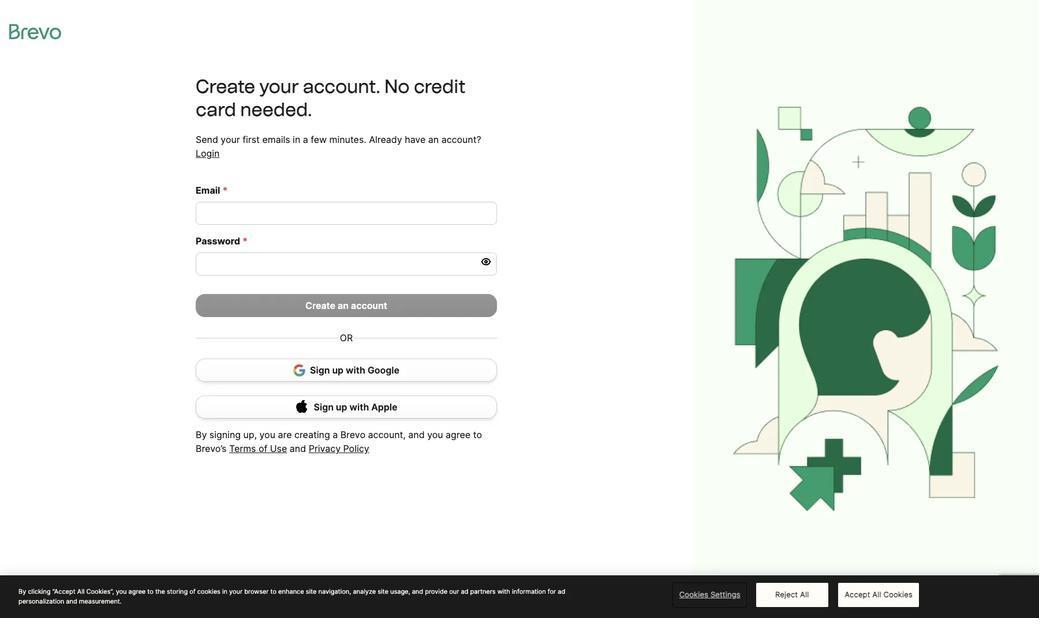 Task type: describe. For each thing, give the bounding box(es) containing it.
login link
[[196, 147, 220, 160]]

reject all
[[775, 591, 809, 600]]

an inside create an account button
[[338, 300, 349, 312]]

google
[[368, 365, 399, 376]]

"accept
[[52, 588, 75, 596]]

a inside send your first emails in a few minutes. already have an account? login
[[303, 134, 308, 145]]

password *
[[196, 236, 248, 247]]

* for email *
[[222, 185, 228, 196]]

first
[[243, 134, 260, 145]]

your inside by clicking "accept all cookies", you agree to the storing of cookies in your browser to enhance site navigation, analyze site usage, and provide our ad partners with information for ad personalization and measurement.
[[229, 588, 242, 596]]

policy
[[343, 443, 369, 455]]

or
[[340, 333, 353, 344]]

1 horizontal spatial you
[[260, 430, 275, 441]]

your for send
[[221, 134, 240, 145]]

1 horizontal spatial to
[[270, 588, 277, 596]]

cookies settings
[[679, 591, 740, 600]]

enhance
[[278, 588, 304, 596]]

brevo
[[340, 430, 365, 441]]

personalization
[[18, 598, 64, 606]]

create for create your account. no credit card needed.
[[196, 76, 255, 98]]

create an account
[[305, 300, 387, 312]]

of inside by clicking "accept all cookies", you agree to the storing of cookies in your browser to enhance site navigation, analyze site usage, and provide our ad partners with information for ad personalization and measurement.
[[189, 588, 196, 596]]

navigation,
[[318, 588, 351, 596]]

emails
[[262, 134, 290, 145]]

our
[[449, 588, 459, 596]]

sign up with apple button
[[196, 396, 497, 419]]

to inside by signing up, you are creating a brevo account, and you agree to brevo's
[[473, 430, 482, 441]]

reject
[[775, 591, 798, 600]]

in inside send your first emails in a few minutes. already have an account? login
[[293, 134, 300, 145]]

usage,
[[390, 588, 410, 596]]

signing
[[209, 430, 241, 441]]

an inside send your first emails in a few minutes. already have an account? login
[[428, 134, 439, 145]]

login
[[196, 148, 220, 159]]

and right usage,
[[412, 588, 423, 596]]

1 site from the left
[[306, 588, 317, 596]]

sign up with apple
[[314, 402, 397, 413]]

send your first emails in a few minutes. already have an account? login
[[196, 134, 481, 159]]

have
[[405, 134, 426, 145]]

accept all cookies
[[845, 591, 913, 600]]

cookies settings button
[[674, 584, 746, 607]]

in inside by clicking "accept all cookies", you agree to the storing of cookies in your browser to enhance site navigation, analyze site usage, and provide our ad partners with information for ad personalization and measurement.
[[222, 588, 227, 596]]

0 vertical spatial of
[[259, 443, 267, 455]]

agree inside by clicking "accept all cookies", you agree to the storing of cookies in your browser to enhance site navigation, analyze site usage, and provide our ad partners with information for ad personalization and measurement.
[[129, 588, 146, 596]]

analyze
[[353, 588, 376, 596]]

agree inside by signing up, you are creating a brevo account, and you agree to brevo's
[[446, 430, 471, 441]]

the
[[155, 588, 165, 596]]

email
[[196, 185, 220, 196]]

all for accept all cookies
[[872, 591, 881, 600]]

create for create an account
[[305, 300, 335, 312]]

sign up with google
[[310, 365, 399, 376]]

partners
[[470, 588, 496, 596]]

already
[[369, 134, 402, 145]]

storing
[[167, 588, 188, 596]]

information
[[512, 588, 546, 596]]

by signing up, you are creating a brevo account, and you agree to brevo's
[[196, 430, 482, 455]]

2 horizontal spatial you
[[427, 430, 443, 441]]

credit
[[414, 76, 466, 98]]

for
[[548, 588, 556, 596]]

all for reject all
[[800, 591, 809, 600]]

measurement.
[[79, 598, 122, 606]]

needed.
[[240, 99, 312, 121]]



Task type: locate. For each thing, give the bounding box(es) containing it.
cookies
[[679, 591, 708, 600], [883, 591, 913, 600]]

a inside by signing up, you are creating a brevo account, and you agree to brevo's
[[333, 430, 338, 441]]

your up needed.
[[259, 76, 299, 98]]

a up privacy policy link
[[333, 430, 338, 441]]

create
[[196, 76, 255, 98], [305, 300, 335, 312]]

1 horizontal spatial all
[[800, 591, 809, 600]]

None password field
[[196, 253, 497, 276]]

0 vertical spatial with
[[346, 365, 365, 376]]

by inside by clicking "accept all cookies", you agree to the storing of cookies in your browser to enhance site navigation, analyze site usage, and provide our ad partners with information for ad personalization and measurement.
[[18, 588, 26, 596]]

1 vertical spatial your
[[221, 134, 240, 145]]

with
[[346, 365, 365, 376], [350, 402, 369, 413], [497, 588, 510, 596]]

by for by clicking "accept all cookies", you agree to the storing of cookies in your browser to enhance site navigation, analyze site usage, and provide our ad partners with information for ad personalization and measurement.
[[18, 588, 26, 596]]

you
[[260, 430, 275, 441], [427, 430, 443, 441], [116, 588, 127, 596]]

account.
[[303, 76, 380, 98]]

1 ad from the left
[[461, 588, 468, 596]]

0 vertical spatial up
[[332, 365, 344, 376]]

password
[[196, 236, 240, 247]]

0 horizontal spatial you
[[116, 588, 127, 596]]

all right "accept
[[77, 588, 85, 596]]

0 vertical spatial create
[[196, 76, 255, 98]]

0 horizontal spatial an
[[338, 300, 349, 312]]

1 horizontal spatial *
[[242, 236, 248, 247]]

clicking
[[28, 588, 51, 596]]

*
[[222, 185, 228, 196], [242, 236, 248, 247]]

create left "account" in the left of the page
[[305, 300, 335, 312]]

1 vertical spatial create
[[305, 300, 335, 312]]

0 vertical spatial a
[[303, 134, 308, 145]]

of left use
[[259, 443, 267, 455]]

by for by signing up, you are creating a brevo account, and you agree to brevo's
[[196, 430, 207, 441]]

1 vertical spatial by
[[18, 588, 26, 596]]

all inside by clicking "accept all cookies", you agree to the storing of cookies in your browser to enhance site navigation, analyze site usage, and provide our ad partners with information for ad personalization and measurement.
[[77, 588, 85, 596]]

account,
[[368, 430, 406, 441]]

ad
[[461, 588, 468, 596], [558, 588, 565, 596]]

your inside send your first emails in a few minutes. already have an account? login
[[221, 134, 240, 145]]

up down or
[[332, 365, 344, 376]]

* right the password
[[242, 236, 248, 247]]

a
[[303, 134, 308, 145], [333, 430, 338, 441]]

by clicking "accept all cookies", you agree to the storing of cookies in your browser to enhance site navigation, analyze site usage, and provide our ad partners with information for ad personalization and measurement.
[[18, 588, 565, 606]]

an left "account" in the left of the page
[[338, 300, 349, 312]]

0 horizontal spatial to
[[147, 588, 153, 596]]

with for apple
[[350, 402, 369, 413]]

settings
[[711, 591, 740, 600]]

* for password *
[[242, 236, 248, 247]]

accept all cookies button
[[838, 584, 919, 608]]

0 vertical spatial an
[[428, 134, 439, 145]]

send
[[196, 134, 218, 145]]

create an account button
[[196, 294, 497, 318]]

0 horizontal spatial by
[[18, 588, 26, 596]]

accept
[[845, 591, 870, 600]]

create inside 'create your account. no credit card needed.'
[[196, 76, 255, 98]]

and down 'are'
[[290, 443, 306, 455]]

and
[[408, 430, 425, 441], [290, 443, 306, 455], [412, 588, 423, 596], [66, 598, 77, 606]]

privacy
[[309, 443, 341, 455]]

site right enhance
[[306, 588, 317, 596]]

all right reject
[[800, 591, 809, 600]]

0 vertical spatial by
[[196, 430, 207, 441]]

1 vertical spatial *
[[242, 236, 248, 247]]

1 vertical spatial in
[[222, 588, 227, 596]]

0 horizontal spatial of
[[189, 588, 196, 596]]

1 vertical spatial an
[[338, 300, 349, 312]]

0 vertical spatial sign
[[310, 365, 330, 376]]

0 vertical spatial your
[[259, 76, 299, 98]]

1 vertical spatial sign
[[314, 402, 334, 413]]

by
[[196, 430, 207, 441], [18, 588, 26, 596]]

0 horizontal spatial all
[[77, 588, 85, 596]]

and inside by signing up, you are creating a brevo account, and you agree to brevo's
[[408, 430, 425, 441]]

your inside 'create your account. no credit card needed.'
[[259, 76, 299, 98]]

sign up creating
[[314, 402, 334, 413]]

of
[[259, 443, 267, 455], [189, 588, 196, 596]]

are
[[278, 430, 292, 441]]

2 vertical spatial with
[[497, 588, 510, 596]]

sign
[[310, 365, 330, 376], [314, 402, 334, 413]]

you up terms of use link at left
[[260, 430, 275, 441]]

0 horizontal spatial site
[[306, 588, 317, 596]]

1 horizontal spatial an
[[428, 134, 439, 145]]

creating
[[294, 430, 330, 441]]

1 horizontal spatial a
[[333, 430, 338, 441]]

email *
[[196, 185, 228, 196]]

cookies inside "cookies settings" button
[[679, 591, 708, 600]]

1 vertical spatial a
[[333, 430, 338, 441]]

reject all button
[[756, 584, 828, 608]]

terms of use link
[[229, 442, 287, 456]]

all right accept
[[872, 591, 881, 600]]

a left few
[[303, 134, 308, 145]]

0 vertical spatial agree
[[446, 430, 471, 441]]

up for sign up with apple
[[336, 402, 347, 413]]

ad right the "our"
[[461, 588, 468, 596]]

0 horizontal spatial create
[[196, 76, 255, 98]]

0 horizontal spatial *
[[222, 185, 228, 196]]

sign up sign up with apple button
[[310, 365, 330, 376]]

sign for sign up with google
[[310, 365, 330, 376]]

with left apple
[[350, 402, 369, 413]]

brevo's
[[196, 443, 227, 455]]

None text field
[[196, 202, 497, 225]]

minutes.
[[329, 134, 366, 145]]

cookies left "settings"
[[679, 591, 708, 600]]

1 vertical spatial of
[[189, 588, 196, 596]]

you right account,
[[427, 430, 443, 441]]

0 vertical spatial *
[[222, 185, 228, 196]]

provide
[[425, 588, 447, 596]]

browser
[[244, 588, 269, 596]]

apple
[[371, 402, 397, 413]]

sign up with google button
[[196, 359, 497, 382]]

1 horizontal spatial by
[[196, 430, 207, 441]]

0 horizontal spatial ad
[[461, 588, 468, 596]]

terms of use and privacy policy
[[229, 443, 369, 455]]

up up brevo
[[336, 402, 347, 413]]

1 vertical spatial with
[[350, 402, 369, 413]]

account?
[[441, 134, 481, 145]]

account
[[351, 300, 387, 312]]

privacy policy link
[[309, 442, 369, 456]]

your for create
[[259, 76, 299, 98]]

of right the storing
[[189, 588, 196, 596]]

0 horizontal spatial cookies
[[679, 591, 708, 600]]

up for sign up with google
[[332, 365, 344, 376]]

all inside button
[[872, 591, 881, 600]]

2 ad from the left
[[558, 588, 565, 596]]

2 site from the left
[[378, 588, 388, 596]]

2 vertical spatial your
[[229, 588, 242, 596]]

1 horizontal spatial create
[[305, 300, 335, 312]]

terms
[[229, 443, 256, 455]]

1 horizontal spatial ad
[[558, 588, 565, 596]]

your
[[259, 76, 299, 98], [221, 134, 240, 145], [229, 588, 242, 596]]

all inside button
[[800, 591, 809, 600]]

1 vertical spatial agree
[[129, 588, 146, 596]]

in right emails
[[293, 134, 300, 145]]

card
[[196, 99, 236, 121]]

create your account. no credit card needed.
[[196, 76, 466, 121]]

in right cookies
[[222, 588, 227, 596]]

an right have
[[428, 134, 439, 145]]

in
[[293, 134, 300, 145], [222, 588, 227, 596]]

with left the google
[[346, 365, 365, 376]]

few
[[311, 134, 327, 145]]

1 horizontal spatial agree
[[446, 430, 471, 441]]

cookies right accept
[[883, 591, 913, 600]]

site left usage,
[[378, 588, 388, 596]]

2 horizontal spatial all
[[872, 591, 881, 600]]

2 horizontal spatial to
[[473, 430, 482, 441]]

cookies",
[[86, 588, 114, 596]]

1 horizontal spatial site
[[378, 588, 388, 596]]

* right email
[[222, 185, 228, 196]]

ad right for
[[558, 588, 565, 596]]

create up card
[[196, 76, 255, 98]]

with for google
[[346, 365, 365, 376]]

1 horizontal spatial in
[[293, 134, 300, 145]]

1 horizontal spatial cookies
[[883, 591, 913, 600]]

0 horizontal spatial in
[[222, 588, 227, 596]]

0 horizontal spatial a
[[303, 134, 308, 145]]

1 vertical spatial up
[[336, 402, 347, 413]]

up
[[332, 365, 344, 376], [336, 402, 347, 413]]

an
[[428, 134, 439, 145], [338, 300, 349, 312]]

create inside button
[[305, 300, 335, 312]]

your left first
[[221, 134, 240, 145]]

cookies inside the 'accept all cookies' button
[[883, 591, 913, 600]]

you inside by clicking "accept all cookies", you agree to the storing of cookies in your browser to enhance site navigation, analyze site usage, and provide our ad partners with information for ad personalization and measurement.
[[116, 588, 127, 596]]

up,
[[243, 430, 257, 441]]

agree
[[446, 430, 471, 441], [129, 588, 146, 596]]

with right partners
[[497, 588, 510, 596]]

2 cookies from the left
[[883, 591, 913, 600]]

0 vertical spatial in
[[293, 134, 300, 145]]

cookies
[[197, 588, 220, 596]]

1 horizontal spatial of
[[259, 443, 267, 455]]

by left clicking
[[18, 588, 26, 596]]

0 horizontal spatial agree
[[129, 588, 146, 596]]

and right account,
[[408, 430, 425, 441]]

and down "accept
[[66, 598, 77, 606]]

no
[[384, 76, 410, 98]]

sign for sign up with apple
[[314, 402, 334, 413]]

you right cookies",
[[116, 588, 127, 596]]

by inside by signing up, you are creating a brevo account, and you agree to brevo's
[[196, 430, 207, 441]]

with inside by clicking "accept all cookies", you agree to the storing of cookies in your browser to enhance site navigation, analyze site usage, and provide our ad partners with information for ad personalization and measurement.
[[497, 588, 510, 596]]

your left browser
[[229, 588, 242, 596]]

1 cookies from the left
[[679, 591, 708, 600]]

all
[[77, 588, 85, 596], [800, 591, 809, 600], [872, 591, 881, 600]]

to
[[473, 430, 482, 441], [147, 588, 153, 596], [270, 588, 277, 596]]

use
[[270, 443, 287, 455]]

site
[[306, 588, 317, 596], [378, 588, 388, 596]]

by up brevo's
[[196, 430, 207, 441]]



Task type: vqa. For each thing, say whether or not it's contained in the screenshot.
"By" in the By signing up, you are creating a Brevo account, and you agree to Brevo's
yes



